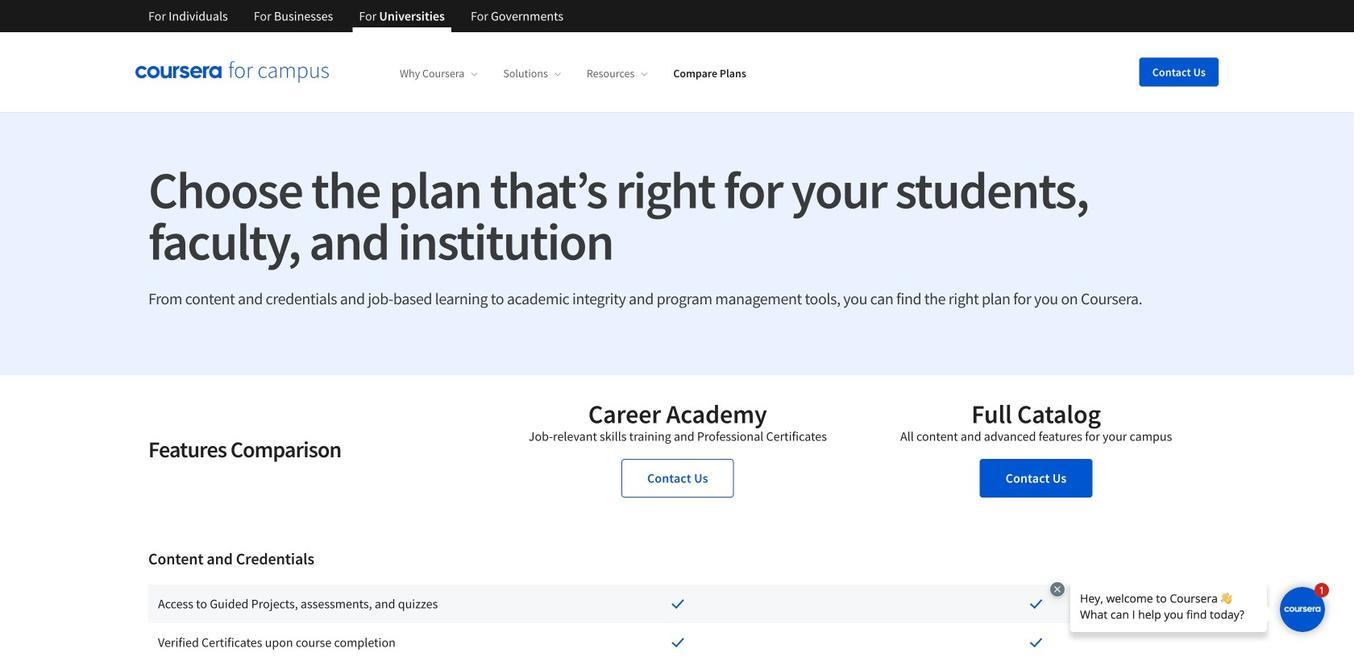 Task type: locate. For each thing, give the bounding box(es) containing it.
coursera for campus image
[[135, 61, 329, 83]]

banner navigation
[[135, 0, 576, 32]]



Task type: vqa. For each thing, say whether or not it's contained in the screenshot.
'Coursera for Campus' image
yes



